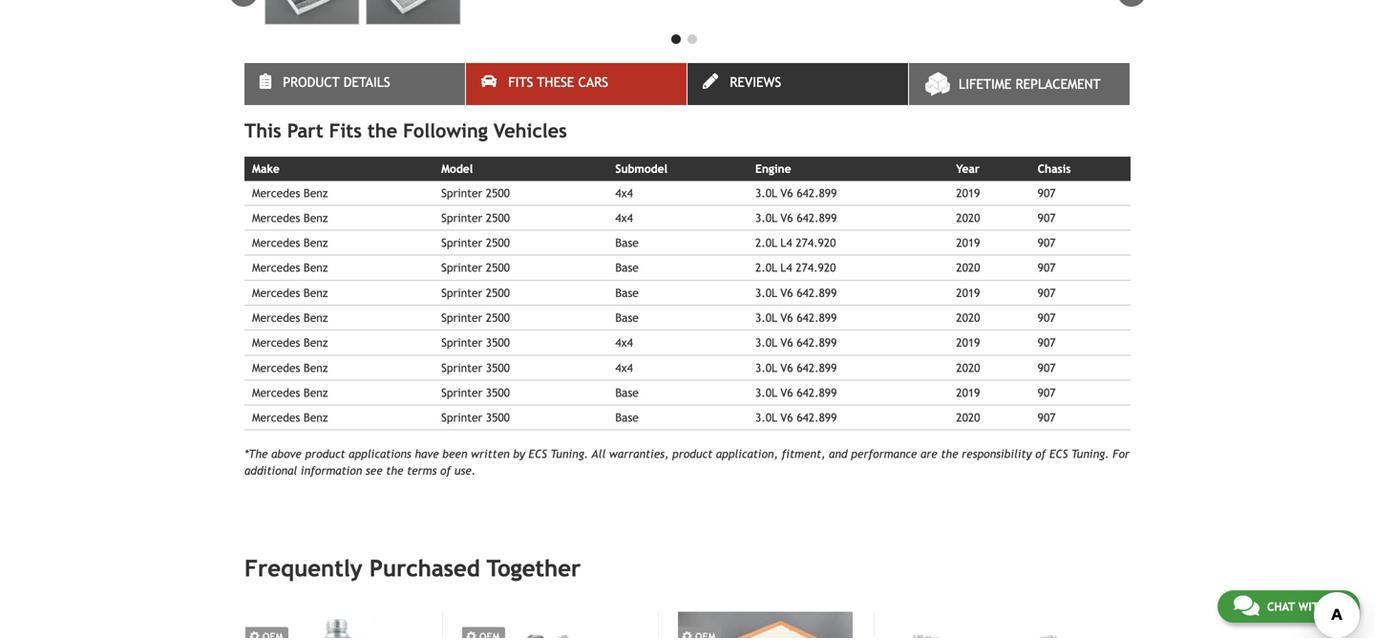 Task type: vqa. For each thing, say whether or not it's contained in the screenshot.
Reviews link
yes



Task type: describe. For each thing, give the bounding box(es) containing it.
274.920 for 2019
[[796, 236, 836, 249]]

4 sprinter from the top
[[441, 261, 483, 274]]

8 benz from the top
[[304, 361, 328, 374]]

5 base from the top
[[615, 386, 639, 399]]

following
[[403, 120, 488, 142]]

5 2500 from the top
[[486, 286, 510, 299]]

8 3.0l from the top
[[756, 411, 777, 424]]

make
[[252, 162, 280, 175]]

additional
[[245, 464, 297, 477]]

engine air filter image
[[678, 612, 853, 638]]

4 v6 from the top
[[781, 311, 793, 324]]

4 mercedes from the top
[[252, 261, 300, 274]]

1 4x4 from the top
[[615, 186, 633, 199]]

4 4x4 from the top
[[615, 361, 633, 374]]

2 es#4461144 - 9108301200 - charcoal lined cabin filter / fresh air filter - a commonly missed filter, used to filter incoming air into the cabin - genuine mercedes benz - mercedes benz image from the left
[[366, 0, 461, 25]]

6 642.899 from the top
[[797, 361, 837, 374]]

4 3.0l from the top
[[756, 311, 777, 324]]

1 base from the top
[[615, 236, 639, 249]]

3 2020 from the top
[[956, 311, 980, 324]]

1 3500 from the top
[[486, 336, 510, 349]]

have
[[415, 447, 439, 461]]

8 642.899 from the top
[[797, 411, 837, 424]]

3 2500 from the top
[[486, 236, 510, 249]]

4 benz from the top
[[304, 261, 328, 274]]

7 mercedes from the top
[[252, 336, 300, 349]]

5 3.0l from the top
[[756, 336, 777, 349]]

0 horizontal spatial fits
[[329, 120, 362, 142]]

3 4x4 from the top
[[615, 336, 633, 349]]

8 v6 from the top
[[781, 411, 793, 424]]

year
[[956, 162, 980, 175]]

274.920 for 2020
[[796, 261, 836, 274]]

part
[[287, 120, 323, 142]]

fits these cars link
[[466, 63, 687, 105]]

2 sprinter 2500 from the top
[[441, 211, 510, 224]]

4 mercedes benz from the top
[[252, 261, 328, 274]]

9 907 from the top
[[1038, 386, 1056, 399]]

chat
[[1267, 600, 1295, 613]]

1 mercedes from the top
[[252, 186, 300, 199]]

by
[[513, 447, 525, 461]]

1 horizontal spatial of
[[1036, 447, 1046, 461]]

above
[[271, 447, 302, 461]]

7 3.0l v6 642.899 from the top
[[756, 386, 837, 399]]

these
[[537, 75, 574, 90]]

terms
[[407, 464, 437, 477]]

1 ecs from the left
[[529, 447, 547, 461]]

3 mercedes from the top
[[252, 236, 300, 249]]

5 3.0l v6 642.899 from the top
[[756, 336, 837, 349]]

5 2019 from the top
[[956, 386, 980, 399]]

7 907 from the top
[[1038, 336, 1056, 349]]

1 3.0l v6 642.899 from the top
[[756, 186, 837, 199]]

2 sprinter 3500 from the top
[[441, 361, 510, 374]]

2 3500 from the top
[[486, 361, 510, 374]]

1 benz from the top
[[304, 186, 328, 199]]

see
[[366, 464, 383, 477]]

3 3500 from the top
[[486, 386, 510, 399]]

2 base from the top
[[615, 261, 639, 274]]

are
[[921, 447, 938, 461]]

with
[[1299, 600, 1327, 613]]

details
[[344, 75, 390, 90]]

fuel filter image
[[462, 612, 637, 638]]

l4 for 2019
[[781, 236, 792, 249]]

and
[[829, 447, 848, 461]]

8 3.0l v6 642.899 from the top
[[756, 411, 837, 424]]

8 mercedes benz from the top
[[252, 361, 328, 374]]

2 tuning. from the left
[[1072, 447, 1110, 461]]

1 sprinter from the top
[[441, 186, 483, 199]]

1 es#4461144 - 9108301200 - charcoal lined cabin filter / fresh air filter - a commonly missed filter, used to filter incoming air into the cabin - genuine mercedes benz - mercedes benz image from the left
[[265, 0, 359, 25]]

product details
[[283, 75, 390, 90]]

6 mercedes benz from the top
[[252, 311, 328, 324]]

4 3500 from the top
[[486, 411, 510, 424]]

lifetime
[[959, 77, 1012, 92]]

6 benz from the top
[[304, 311, 328, 324]]

2 product from the left
[[673, 447, 713, 461]]

4 2500 from the top
[[486, 261, 510, 274]]

information
[[301, 464, 362, 477]]

1 vertical spatial the
[[941, 447, 959, 461]]

2 ecs from the left
[[1050, 447, 1068, 461]]

6 3.0l v6 642.899 from the top
[[756, 361, 837, 374]]

4 642.899 from the top
[[797, 311, 837, 324]]

0 horizontal spatial of
[[440, 464, 451, 477]]

8 mercedes from the top
[[252, 361, 300, 374]]

4 2020 from the top
[[956, 361, 980, 374]]

2 2019 from the top
[[956, 236, 980, 249]]

10 mercedes benz from the top
[[252, 411, 328, 424]]

4 3.0l v6 642.899 from the top
[[756, 311, 837, 324]]

reviews
[[730, 75, 782, 90]]

engine
[[756, 162, 791, 175]]

9 mercedes from the top
[[252, 386, 300, 399]]

together
[[487, 555, 581, 582]]

2 mercedes from the top
[[252, 211, 300, 224]]

2 sprinter from the top
[[441, 211, 483, 224]]

purchased
[[370, 555, 480, 582]]

genuine diesel oil service kit (5w-30) image
[[894, 612, 1069, 638]]

1 v6 from the top
[[781, 186, 793, 199]]

5 v6 from the top
[[781, 336, 793, 349]]

6 2500 from the top
[[486, 311, 510, 324]]

1 2500 from the top
[[486, 186, 510, 199]]

frequently
[[245, 555, 363, 582]]



Task type: locate. For each thing, give the bounding box(es) containing it.
4 2019 from the top
[[956, 336, 980, 349]]

lifetime replacement
[[959, 77, 1101, 92]]

base
[[615, 236, 639, 249], [615, 261, 639, 274], [615, 286, 639, 299], [615, 311, 639, 324], [615, 386, 639, 399], [615, 411, 639, 424]]

9 mercedes benz from the top
[[252, 386, 328, 399]]

es#4461144 - 9108301200 - charcoal lined cabin filter / fresh air filter - a commonly missed filter, used to filter incoming air into the cabin - genuine mercedes benz - mercedes benz image up details
[[366, 0, 461, 25]]

frequently purchased together
[[245, 555, 581, 582]]

2 l4 from the top
[[781, 261, 792, 274]]

3 2019 from the top
[[956, 286, 980, 299]]

3 907 from the top
[[1038, 236, 1056, 249]]

1 vertical spatial 2.0l
[[756, 261, 777, 274]]

this part fits the following vehicles
[[245, 120, 567, 142]]

es#4461144 - 9108301200 - charcoal lined cabin filter / fresh air filter - a commonly missed filter, used to filter incoming air into the cabin - genuine mercedes benz - mercedes benz image
[[265, 0, 359, 25], [366, 0, 461, 25]]

warranties,
[[609, 447, 669, 461]]

3 sprinter from the top
[[441, 236, 483, 249]]

642.899
[[797, 186, 837, 199], [797, 211, 837, 224], [797, 286, 837, 299], [797, 311, 837, 324], [797, 336, 837, 349], [797, 361, 837, 374], [797, 386, 837, 399], [797, 411, 837, 424]]

1 horizontal spatial es#4461144 - 9108301200 - charcoal lined cabin filter / fresh air filter - a commonly missed filter, used to filter incoming air into the cabin - genuine mercedes benz - mercedes benz image
[[366, 0, 461, 25]]

sprinter 3500
[[441, 336, 510, 349], [441, 361, 510, 374], [441, 386, 510, 399], [441, 411, 510, 424]]

l4
[[781, 236, 792, 249], [781, 261, 792, 274]]

0 horizontal spatial es#4461144 - 9108301200 - charcoal lined cabin filter / fresh air filter - a commonly missed filter, used to filter incoming air into the cabin - genuine mercedes benz - mercedes benz image
[[265, 0, 359, 25]]

applications
[[349, 447, 411, 461]]

4 sprinter 3500 from the top
[[441, 411, 510, 424]]

8 sprinter from the top
[[441, 361, 483, 374]]

fits left these
[[508, 75, 533, 90]]

274.920
[[796, 236, 836, 249], [796, 261, 836, 274]]

all
[[592, 447, 606, 461]]

2.0l for 2020
[[756, 261, 777, 274]]

2500
[[486, 186, 510, 199], [486, 211, 510, 224], [486, 236, 510, 249], [486, 261, 510, 274], [486, 286, 510, 299], [486, 311, 510, 324]]

1 vertical spatial l4
[[781, 261, 792, 274]]

10 sprinter from the top
[[441, 411, 483, 424]]

tuning.
[[551, 447, 589, 461], [1072, 447, 1110, 461]]

3 benz from the top
[[304, 236, 328, 249]]

6 v6 from the top
[[781, 361, 793, 374]]

vehicles
[[494, 120, 567, 142]]

5 907 from the top
[[1038, 286, 1056, 299]]

3 3.0l from the top
[[756, 286, 777, 299]]

4x4
[[615, 186, 633, 199], [615, 211, 633, 224], [615, 336, 633, 349], [615, 361, 633, 374]]

1 product from the left
[[305, 447, 345, 461]]

6 mercedes from the top
[[252, 311, 300, 324]]

10 mercedes from the top
[[252, 411, 300, 424]]

application,
[[716, 447, 778, 461]]

lifetime replacement link
[[909, 63, 1130, 105]]

1 mercedes benz from the top
[[252, 186, 328, 199]]

mercedes benz
[[252, 186, 328, 199], [252, 211, 328, 224], [252, 236, 328, 249], [252, 261, 328, 274], [252, 286, 328, 299], [252, 311, 328, 324], [252, 336, 328, 349], [252, 361, 328, 374], [252, 386, 328, 399], [252, 411, 328, 424]]

1 642.899 from the top
[[797, 186, 837, 199]]

product right warranties,
[[673, 447, 713, 461]]

5 642.899 from the top
[[797, 336, 837, 349]]

performance
[[851, 447, 917, 461]]

3 3.0l v6 642.899 from the top
[[756, 286, 837, 299]]

3500
[[486, 336, 510, 349], [486, 361, 510, 374], [486, 386, 510, 399], [486, 411, 510, 424]]

2 2.0l l4 274.920 from the top
[[756, 261, 836, 274]]

2 benz from the top
[[304, 211, 328, 224]]

*the
[[245, 447, 268, 461]]

product
[[283, 75, 340, 90]]

chasis
[[1038, 162, 1071, 175]]

2019
[[956, 186, 980, 199], [956, 236, 980, 249], [956, 286, 980, 299], [956, 336, 980, 349], [956, 386, 980, 399]]

tuning. left for on the right of the page
[[1072, 447, 1110, 461]]

fits
[[508, 75, 533, 90], [329, 120, 362, 142]]

3 base from the top
[[615, 286, 639, 299]]

2020
[[956, 211, 980, 224], [956, 261, 980, 274], [956, 311, 980, 324], [956, 361, 980, 374], [956, 411, 980, 424]]

6 sprinter from the top
[[441, 311, 483, 324]]

the right 'see'
[[386, 464, 404, 477]]

0 vertical spatial of
[[1036, 447, 1046, 461]]

0 vertical spatial the
[[368, 120, 398, 142]]

1 2.0l l4 274.920 from the top
[[756, 236, 836, 249]]

2.0l for 2019
[[756, 236, 777, 249]]

use.
[[455, 464, 476, 477]]

tuning. left all
[[551, 447, 589, 461]]

es#4461144 - 9108301200 - charcoal lined cabin filter / fresh air filter - a commonly missed filter, used to filter incoming air into the cabin - genuine mercedes benz - mercedes benz image up product at the left of page
[[265, 0, 359, 25]]

product up information on the bottom
[[305, 447, 345, 461]]

0 vertical spatial 274.920
[[796, 236, 836, 249]]

of right responsibility
[[1036, 447, 1046, 461]]

3.0l
[[756, 186, 777, 199], [756, 211, 777, 224], [756, 286, 777, 299], [756, 311, 777, 324], [756, 336, 777, 349], [756, 361, 777, 374], [756, 386, 777, 399], [756, 411, 777, 424]]

2.0l l4 274.920 for 2019
[[756, 236, 836, 249]]

fitment,
[[782, 447, 826, 461]]

model
[[441, 162, 473, 175]]

submodel
[[615, 162, 668, 175]]

1 vertical spatial 274.920
[[796, 261, 836, 274]]

mercedes
[[252, 186, 300, 199], [252, 211, 300, 224], [252, 236, 300, 249], [252, 261, 300, 274], [252, 286, 300, 299], [252, 311, 300, 324], [252, 336, 300, 349], [252, 361, 300, 374], [252, 386, 300, 399], [252, 411, 300, 424]]

comments image
[[1234, 594, 1260, 617]]

2 642.899 from the top
[[797, 211, 837, 224]]

4 base from the top
[[615, 311, 639, 324]]

0 horizontal spatial product
[[305, 447, 345, 461]]

benz
[[304, 186, 328, 199], [304, 211, 328, 224], [304, 236, 328, 249], [304, 261, 328, 274], [304, 286, 328, 299], [304, 311, 328, 324], [304, 336, 328, 349], [304, 361, 328, 374], [304, 386, 328, 399], [304, 411, 328, 424]]

mobil 1 esp formula engine oil (5w-30) - 1 quart image
[[245, 612, 421, 638]]

0 vertical spatial 2.0l l4 274.920
[[756, 236, 836, 249]]

the down details
[[368, 120, 398, 142]]

ecs
[[529, 447, 547, 461], [1050, 447, 1068, 461]]

4 sprinter 2500 from the top
[[441, 261, 510, 274]]

7 sprinter from the top
[[441, 336, 483, 349]]

907
[[1038, 186, 1056, 199], [1038, 211, 1056, 224], [1038, 236, 1056, 249], [1038, 261, 1056, 274], [1038, 286, 1056, 299], [1038, 311, 1056, 324], [1038, 336, 1056, 349], [1038, 361, 1056, 374], [1038, 386, 1056, 399], [1038, 411, 1056, 424]]

written
[[471, 447, 510, 461]]

9 benz from the top
[[304, 386, 328, 399]]

fits right the part
[[329, 120, 362, 142]]

2 3.0l v6 642.899 from the top
[[756, 211, 837, 224]]

fits these cars
[[508, 75, 609, 90]]

10 907 from the top
[[1038, 411, 1056, 424]]

2 mercedes benz from the top
[[252, 211, 328, 224]]

0 vertical spatial l4
[[781, 236, 792, 249]]

5 mercedes from the top
[[252, 286, 300, 299]]

2 4x4 from the top
[[615, 211, 633, 224]]

cars
[[578, 75, 609, 90]]

product details link
[[245, 63, 465, 105]]

l4 for 2020
[[781, 261, 792, 274]]

6 base from the top
[[615, 411, 639, 424]]

1 vertical spatial 2.0l l4 274.920
[[756, 261, 836, 274]]

chat with us link
[[1218, 590, 1360, 623]]

5 sprinter 2500 from the top
[[441, 286, 510, 299]]

1 horizontal spatial ecs
[[1050, 447, 1068, 461]]

5 benz from the top
[[304, 286, 328, 299]]

6 sprinter 2500 from the top
[[441, 311, 510, 324]]

1 907 from the top
[[1038, 186, 1056, 199]]

sprinter 2500
[[441, 186, 510, 199], [441, 211, 510, 224], [441, 236, 510, 249], [441, 261, 510, 274], [441, 286, 510, 299], [441, 311, 510, 324]]

1 horizontal spatial fits
[[508, 75, 533, 90]]

0 horizontal spatial tuning.
[[551, 447, 589, 461]]

7 642.899 from the top
[[797, 386, 837, 399]]

6 3.0l from the top
[[756, 361, 777, 374]]

ecs right by
[[529, 447, 547, 461]]

chat with us
[[1267, 600, 1344, 613]]

reviews link
[[688, 63, 908, 105]]

1 sprinter 2500 from the top
[[441, 186, 510, 199]]

responsibility
[[962, 447, 1032, 461]]

2 3.0l from the top
[[756, 211, 777, 224]]

replacement
[[1016, 77, 1101, 92]]

5 sprinter from the top
[[441, 286, 483, 299]]

the
[[368, 120, 398, 142], [941, 447, 959, 461], [386, 464, 404, 477]]

7 v6 from the top
[[781, 386, 793, 399]]

8 907 from the top
[[1038, 361, 1056, 374]]

of down been
[[440, 464, 451, 477]]

1 horizontal spatial tuning.
[[1072, 447, 1110, 461]]

ecs right responsibility
[[1050, 447, 1068, 461]]

the right 'are'
[[941, 447, 959, 461]]

1 2020 from the top
[[956, 211, 980, 224]]

this
[[245, 120, 281, 142]]

2.0l
[[756, 236, 777, 249], [756, 261, 777, 274]]

7 3.0l from the top
[[756, 386, 777, 399]]

1 274.920 from the top
[[796, 236, 836, 249]]

0 horizontal spatial ecs
[[529, 447, 547, 461]]

2 907 from the top
[[1038, 211, 1056, 224]]

0 vertical spatial fits
[[508, 75, 533, 90]]

*the above product applications have been written by                 ecs tuning. all warranties, product application, fitment,                 and performance are the responsibility of ecs tuning.                 for additional information see the terms of use.
[[245, 447, 1130, 477]]

2.0l l4 274.920 for 2020
[[756, 261, 836, 274]]

us
[[1330, 600, 1344, 613]]

2 2020 from the top
[[956, 261, 980, 274]]

3 mercedes benz from the top
[[252, 236, 328, 249]]

5 2020 from the top
[[956, 411, 980, 424]]

been
[[443, 447, 468, 461]]

3.0l v6 642.899
[[756, 186, 837, 199], [756, 211, 837, 224], [756, 286, 837, 299], [756, 311, 837, 324], [756, 336, 837, 349], [756, 361, 837, 374], [756, 386, 837, 399], [756, 411, 837, 424]]

for
[[1113, 447, 1130, 461]]

1 vertical spatial fits
[[329, 120, 362, 142]]

1 sprinter 3500 from the top
[[441, 336, 510, 349]]

7 mercedes benz from the top
[[252, 336, 328, 349]]

product
[[305, 447, 345, 461], [673, 447, 713, 461]]

3 v6 from the top
[[781, 286, 793, 299]]

3 642.899 from the top
[[797, 286, 837, 299]]

2.0l l4 274.920
[[756, 236, 836, 249], [756, 261, 836, 274]]

1 2019 from the top
[[956, 186, 980, 199]]

1 horizontal spatial product
[[673, 447, 713, 461]]

9 sprinter from the top
[[441, 386, 483, 399]]

10 benz from the top
[[304, 411, 328, 424]]

sprinter
[[441, 186, 483, 199], [441, 211, 483, 224], [441, 236, 483, 249], [441, 261, 483, 274], [441, 286, 483, 299], [441, 311, 483, 324], [441, 336, 483, 349], [441, 361, 483, 374], [441, 386, 483, 399], [441, 411, 483, 424]]

4 907 from the top
[[1038, 261, 1056, 274]]

1 vertical spatial of
[[440, 464, 451, 477]]

of
[[1036, 447, 1046, 461], [440, 464, 451, 477]]

2 vertical spatial the
[[386, 464, 404, 477]]

v6
[[781, 186, 793, 199], [781, 211, 793, 224], [781, 286, 793, 299], [781, 311, 793, 324], [781, 336, 793, 349], [781, 361, 793, 374], [781, 386, 793, 399], [781, 411, 793, 424]]

0 vertical spatial 2.0l
[[756, 236, 777, 249]]

1 tuning. from the left
[[551, 447, 589, 461]]



